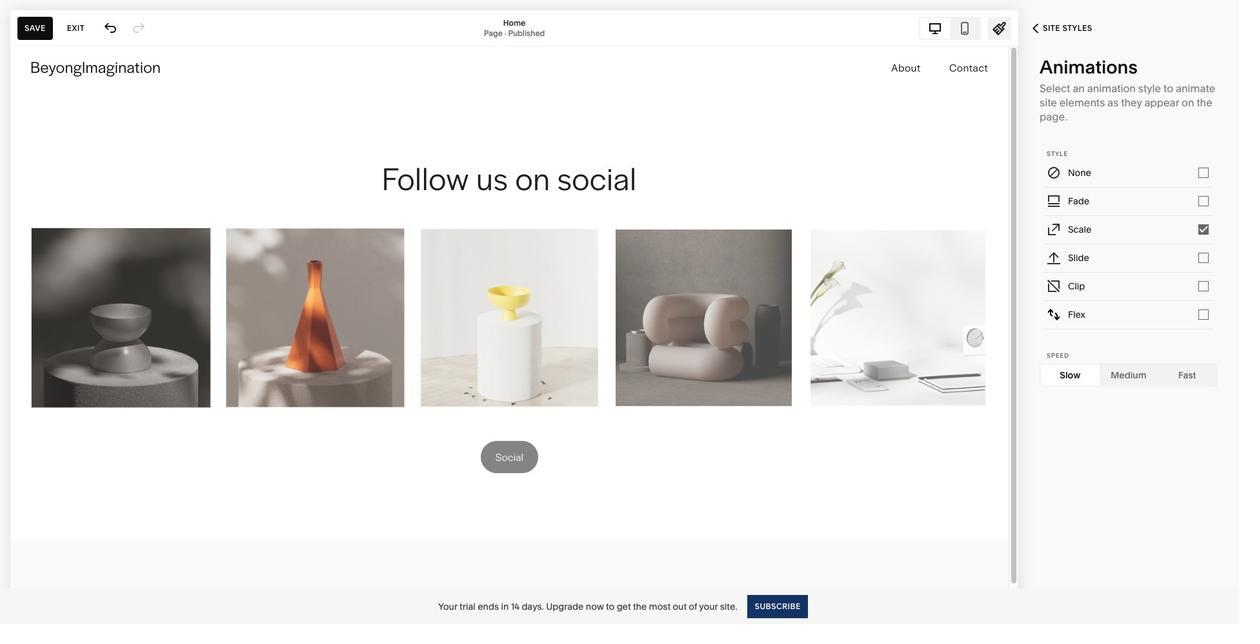 Task type: describe. For each thing, give the bounding box(es) containing it.
mobile image
[[958, 21, 972, 35]]

slide image
[[1047, 251, 1061, 265]]

fade image
[[1047, 194, 1061, 208]]

undo image
[[103, 21, 118, 35]]

redo image
[[132, 21, 146, 35]]

desktop image
[[928, 21, 942, 35]]

flex image
[[1047, 308, 1061, 322]]

none image
[[1047, 166, 1061, 180]]

1 vertical spatial tab list
[[1041, 365, 1216, 386]]

0 vertical spatial tab list
[[920, 18, 980, 38]]



Task type: locate. For each thing, give the bounding box(es) containing it.
tab list
[[920, 18, 980, 38], [1041, 365, 1216, 386]]

style image
[[993, 21, 1007, 35]]

scale image
[[1047, 222, 1061, 237]]

0 horizontal spatial tab list
[[920, 18, 980, 38]]

1 horizontal spatial tab list
[[1041, 365, 1216, 386]]

clip image
[[1047, 279, 1061, 293]]



Task type: vqa. For each thing, say whether or not it's contained in the screenshot.
Site Preview image
no



